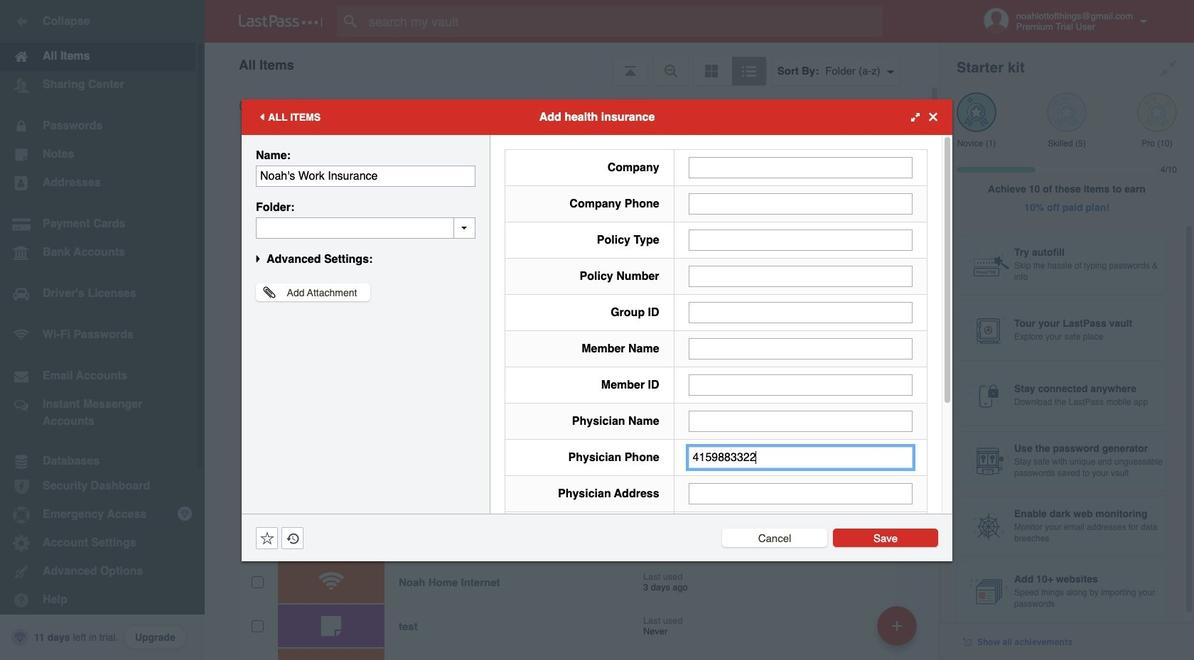 Task type: locate. For each thing, give the bounding box(es) containing it.
None text field
[[689, 157, 913, 178], [256, 165, 476, 187], [689, 229, 913, 251], [689, 374, 913, 396], [689, 447, 913, 468], [689, 157, 913, 178], [256, 165, 476, 187], [689, 229, 913, 251], [689, 374, 913, 396], [689, 447, 913, 468]]

new item image
[[893, 621, 903, 631]]

search my vault text field
[[337, 6, 905, 37]]

dialog
[[242, 99, 953, 652]]

None text field
[[689, 193, 913, 214], [256, 217, 476, 239], [689, 266, 913, 287], [689, 302, 913, 323], [689, 338, 913, 360], [689, 411, 913, 432], [689, 483, 913, 505], [689, 193, 913, 214], [256, 217, 476, 239], [689, 266, 913, 287], [689, 302, 913, 323], [689, 338, 913, 360], [689, 411, 913, 432], [689, 483, 913, 505]]

vault options navigation
[[205, 43, 940, 85]]

Search search field
[[337, 6, 905, 37]]



Task type: vqa. For each thing, say whether or not it's contained in the screenshot.
search search field
yes



Task type: describe. For each thing, give the bounding box(es) containing it.
main navigation navigation
[[0, 0, 205, 661]]

new item navigation
[[873, 602, 926, 661]]

lastpass image
[[239, 15, 323, 28]]



